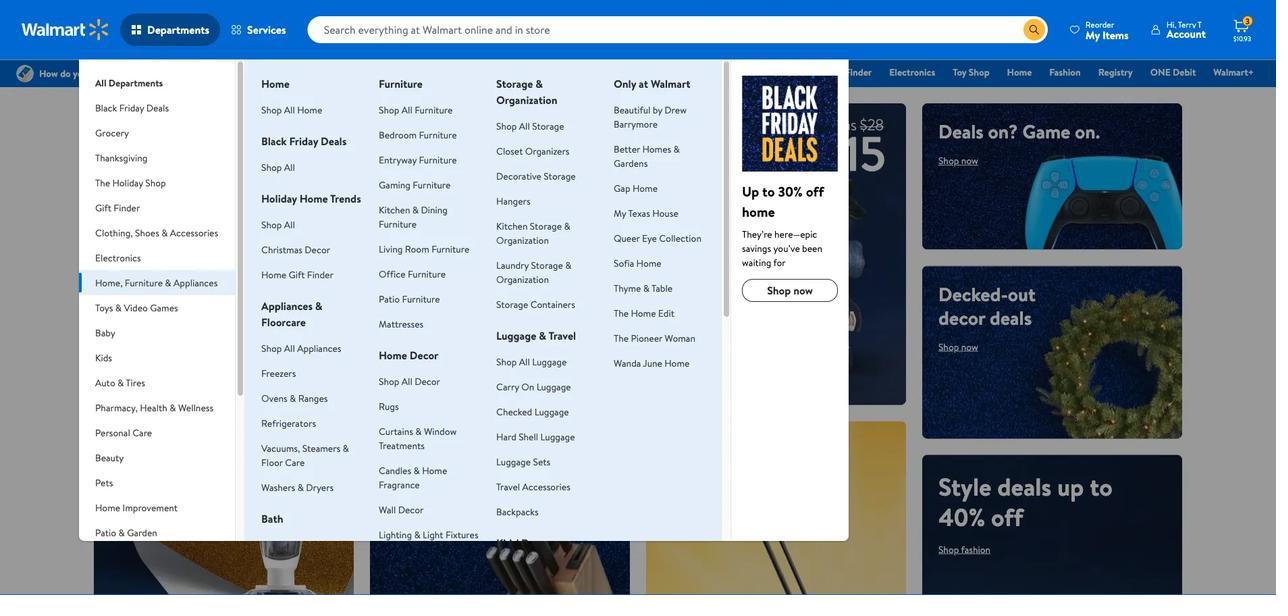 Task type: vqa. For each thing, say whether or not it's contained in the screenshot.
the rightmost Thanksgiving
yes



Task type: describe. For each thing, give the bounding box(es) containing it.
containers
[[531, 298, 575, 311]]

washers
[[261, 481, 295, 494]]

decor for home decor
[[410, 348, 439, 363]]

walmart+ link
[[1208, 65, 1260, 79]]

style
[[939, 470, 992, 503]]

home deals are served
[[386, 436, 572, 462]]

all for appliances
[[284, 341, 295, 355]]

all for bath
[[284, 538, 295, 551]]

june
[[643, 356, 663, 370]]

deals on? game on.
[[939, 118, 1101, 145]]

2 vertical spatial black friday deals
[[261, 134, 347, 149]]

& left the only
[[600, 66, 606, 79]]

furniture right room
[[432, 242, 470, 255]]

shop all storage link
[[497, 119, 564, 132]]

garden
[[127, 526, 157, 539]]

rugs link
[[379, 400, 399, 413]]

off inside up to 30% off home they're here—epic savings you've been waiting for
[[806, 182, 824, 201]]

shop all luggage link
[[497, 355, 567, 368]]

washers & dryers
[[261, 481, 334, 494]]

pets button
[[79, 470, 235, 495]]

wall decor
[[379, 503, 424, 516]]

beautiful by drew barrymore link
[[614, 103, 687, 130]]

appliances inside dropdown button
[[174, 276, 218, 289]]

holiday home trends
[[261, 191, 361, 206]]

home
[[742, 202, 775, 221]]

& right shoes
[[162, 226, 168, 239]]

services
[[247, 22, 286, 37]]

to inside style deals up to 40% off
[[1090, 470, 1113, 503]]

up for home
[[742, 182, 759, 201]]

home inside home deals up to 30% off
[[110, 307, 174, 341]]

& up shop all luggage
[[539, 328, 547, 343]]

drew
[[665, 103, 687, 116]]

the holiday shop for the holiday shop dropdown button
[[95, 176, 166, 189]]

gift finder for gift finder dropdown button
[[95, 201, 140, 214]]

deals for home deals are served
[[441, 436, 483, 462]]

home gift finder link
[[261, 268, 334, 281]]

rooms
[[522, 536, 553, 551]]

deals for home deals up to 30% off
[[180, 307, 234, 341]]

now for deals on? game on.
[[962, 154, 979, 167]]

decked-out decor deals
[[939, 281, 1036, 331]]

refrigerators link
[[261, 416, 316, 430]]

carry
[[497, 380, 519, 393]]

shop all appliances
[[261, 341, 341, 355]]

& right toys
[[115, 301, 122, 314]]

grocery & essentials link
[[558, 65, 655, 79]]

1 horizontal spatial accessories
[[523, 480, 571, 493]]

deals inside decked-out decor deals
[[990, 304, 1032, 331]]

home inside home improvement dropdown button
[[95, 501, 120, 514]]

& up games at the left
[[165, 276, 171, 289]]

shop fashion link
[[939, 543, 991, 556]]

ovens & ranges
[[261, 391, 328, 405]]

essentials
[[608, 66, 649, 79]]

ovens & ranges link
[[261, 391, 328, 405]]

& right ovens on the bottom of page
[[290, 391, 296, 405]]

home, furniture & appliances
[[95, 276, 218, 289]]

sofia home link
[[614, 256, 662, 270]]

furniture up dining
[[413, 178, 451, 191]]

& inside kitchen & dining furniture
[[413, 203, 419, 216]]

grocery & essentials
[[564, 66, 649, 79]]

off inside style deals up to 40% off
[[992, 500, 1024, 534]]

window
[[424, 425, 457, 438]]

luggage right on
[[537, 380, 571, 393]]

floor
[[261, 456, 283, 469]]

finder for gift finder link
[[846, 66, 872, 79]]

floorcare
[[261, 315, 306, 330]]

terry
[[1179, 19, 1197, 30]]

& left 'dryers'
[[298, 481, 304, 494]]

kitchen for furniture
[[379, 203, 410, 216]]

care inside vacuums, steamers & floor care
[[285, 456, 305, 469]]

items
[[1103, 27, 1129, 42]]

curtains & window treatments
[[379, 425, 457, 452]]

pets
[[95, 476, 113, 489]]

now for home deals up to 30% off
[[133, 411, 150, 424]]

games
[[150, 301, 178, 314]]

refrigerators
[[261, 416, 316, 430]]

gift for gift finder link
[[827, 66, 843, 79]]

thanksgiving for thanksgiving link on the right top of page
[[666, 66, 720, 79]]

deals down the shop all home link at top
[[321, 134, 347, 149]]

backpacks link
[[497, 505, 539, 518]]

2 shop all link from the top
[[261, 218, 295, 231]]

holiday for 'the holiday shop' link
[[755, 66, 786, 79]]

house
[[653, 206, 679, 220]]

toys
[[95, 301, 113, 314]]

& right 'health'
[[170, 401, 176, 414]]

luggage & travel
[[497, 328, 576, 343]]

Search search field
[[308, 16, 1048, 43]]

30% inside up to 30% off home they're here—epic savings you've been waiting for
[[779, 182, 803, 201]]

thanksgiving link
[[660, 65, 726, 79]]

& left garden
[[119, 526, 125, 539]]

black friday deals for black friday deals "dropdown button"
[[95, 101, 169, 114]]

hard
[[497, 430, 517, 443]]

decor for christmas decor
[[305, 243, 330, 256]]

shop now for decked-out decor deals
[[939, 340, 979, 353]]

shop now link for save big!
[[386, 367, 448, 389]]

shop now for home deals up to 30% off
[[110, 411, 150, 424]]

to inside up to 30% off home they're here—epic savings you've been waiting for
[[763, 182, 775, 201]]

thanksgiving button
[[79, 145, 235, 170]]

grocery for grocery
[[95, 126, 129, 139]]

walmart
[[651, 76, 691, 91]]

& inside 'better homes & gardens'
[[674, 142, 680, 155]]

shop now for home deals are served
[[386, 472, 426, 485]]

all for furniture
[[402, 103, 413, 116]]

fixtures
[[446, 528, 479, 541]]

auto & tires
[[95, 376, 145, 389]]

1 horizontal spatial bath
[[297, 538, 316, 551]]

storage & organization
[[497, 76, 558, 107]]

thanksgiving for thanksgiving dropdown button
[[95, 151, 148, 164]]

shop all decor
[[379, 375, 440, 388]]

shop now link for high tech gifts, huge savings
[[110, 178, 150, 191]]

furniture down bedroom furniture link
[[419, 153, 457, 166]]

departments button
[[120, 14, 220, 46]]

freezers
[[261, 366, 296, 380]]

office
[[379, 267, 406, 280]]

storage inside the "kitchen storage & organization"
[[530, 219, 562, 232]]

gifts,
[[196, 118, 239, 145]]

patio for patio furniture
[[379, 292, 400, 305]]

home, furniture & appliances image
[[742, 76, 838, 172]]

storage down laundry storage & organization link at the top of page
[[497, 298, 528, 311]]

the holiday shop for 'the holiday shop' link
[[738, 66, 809, 79]]

decorative storage
[[497, 169, 576, 182]]

departments inside departments popup button
[[147, 22, 209, 37]]

shop all storage
[[497, 119, 564, 132]]

reorder
[[1086, 19, 1115, 30]]

deals left on?
[[939, 118, 984, 145]]

grocery for grocery & essentials
[[564, 66, 597, 79]]

beautiful by drew barrymore
[[614, 103, 687, 130]]

storage down organizers
[[544, 169, 576, 182]]

kitchen storage & organization
[[497, 219, 571, 247]]

decorative
[[497, 169, 542, 182]]

up for style deals up to 40% off
[[1058, 470, 1085, 503]]

shop all furniture
[[379, 103, 453, 116]]

all up 'holiday home trends' at the left top of the page
[[284, 160, 295, 174]]

furniture down "office furniture" link
[[402, 292, 440, 305]]

all up black friday deals "dropdown button"
[[95, 76, 106, 89]]

for
[[774, 256, 786, 269]]

fragrance
[[379, 478, 420, 491]]

kids button
[[79, 345, 235, 370]]

vacuums,
[[261, 441, 300, 455]]

storage up organizers
[[532, 119, 564, 132]]

on
[[522, 380, 535, 393]]

up for sports
[[663, 436, 687, 462]]

& inside appliances & floorcare
[[315, 299, 323, 313]]

gift finder for gift finder link
[[827, 66, 872, 79]]

tech
[[155, 118, 191, 145]]

vacuums, steamers & floor care
[[261, 441, 349, 469]]

off inside up to 40% off sports gear
[[754, 436, 779, 462]]

mattresses
[[379, 317, 424, 330]]

one
[[1151, 66, 1171, 79]]

high
[[110, 118, 150, 145]]

shop inside dropdown button
[[145, 176, 166, 189]]

one debit
[[1151, 66, 1197, 79]]

wanda june home link
[[614, 356, 690, 370]]

shoes
[[135, 226, 159, 239]]

& inside vacuums, steamers & floor care
[[343, 441, 349, 455]]

now for decked-out decor deals
[[962, 340, 979, 353]]

travel accessories link
[[497, 480, 571, 493]]

luggage right shell
[[541, 430, 575, 443]]

the home edit link
[[614, 306, 675, 320]]

lighting & light fixtures
[[379, 528, 479, 541]]

carry on luggage
[[497, 380, 571, 393]]

the for the holiday shop dropdown button
[[95, 176, 110, 189]]

30% inside home deals up to 30% off
[[171, 337, 216, 371]]

shop all for 2nd shop all link from the bottom
[[261, 160, 295, 174]]

storage inside laundry storage & organization
[[531, 258, 563, 272]]

off inside home deals up to 30% off
[[110, 368, 142, 402]]

2 vertical spatial gift
[[289, 268, 305, 281]]

personal
[[95, 426, 130, 439]]

woman
[[665, 331, 696, 345]]

walmart image
[[22, 19, 109, 41]]

been
[[803, 241, 823, 255]]

wanda june home
[[614, 356, 690, 370]]

only
[[614, 76, 637, 91]]

electronics for electronics dropdown button on the left top of the page
[[95, 251, 141, 264]]

they're
[[742, 227, 773, 240]]

storage inside storage & organization
[[497, 76, 533, 91]]

patio & garden
[[95, 526, 157, 539]]



Task type: locate. For each thing, give the bounding box(es) containing it.
kids'
[[497, 536, 519, 551]]

shop fashion
[[939, 543, 991, 556]]

bedroom furniture link
[[379, 128, 457, 141]]

health
[[140, 401, 167, 414]]

0 horizontal spatial gift finder
[[95, 201, 140, 214]]

deals
[[990, 304, 1032, 331], [180, 307, 234, 341], [441, 436, 483, 462], [998, 470, 1052, 503]]

at
[[639, 76, 649, 91]]

deals inside style deals up to 40% off
[[998, 470, 1052, 503]]

1 horizontal spatial up
[[1058, 470, 1085, 503]]

my
[[1086, 27, 1100, 42], [614, 206, 627, 220]]

baby
[[95, 326, 115, 339]]

1 horizontal spatial gift finder
[[827, 66, 872, 79]]

hangers
[[497, 194, 531, 207]]

my texas house
[[614, 206, 679, 220]]

furniture down living room furniture
[[408, 267, 446, 280]]

shop now link for decked-out decor deals
[[939, 340, 979, 353]]

now for save big!
[[420, 371, 437, 385]]

storage right the laundry
[[531, 258, 563, 272]]

2 vertical spatial holiday
[[261, 191, 297, 206]]

shop all up christmas
[[261, 218, 295, 231]]

0 vertical spatial care
[[133, 426, 152, 439]]

1 vertical spatial shop all
[[261, 218, 295, 231]]

0 vertical spatial finder
[[846, 66, 872, 79]]

& left dining
[[413, 203, 419, 216]]

& left tires
[[118, 376, 124, 389]]

kitchen inside kitchen & dining furniture
[[379, 203, 410, 216]]

the left pioneer on the bottom of the page
[[614, 331, 629, 345]]

deals right games at the left
[[180, 307, 234, 341]]

gift right 'the holiday shop' link
[[827, 66, 843, 79]]

1 vertical spatial accessories
[[523, 480, 571, 493]]

2 vertical spatial friday
[[289, 134, 318, 149]]

0 horizontal spatial finder
[[114, 201, 140, 214]]

0 horizontal spatial electronics
[[95, 251, 141, 264]]

care inside personal care dropdown button
[[133, 426, 152, 439]]

now down decor
[[962, 340, 979, 353]]

luggage up shop all luggage
[[497, 328, 537, 343]]

electronics left toy
[[890, 66, 936, 79]]

storage containers link
[[497, 298, 575, 311]]

organization inside laundry storage & organization
[[497, 273, 549, 286]]

1 vertical spatial patio
[[95, 526, 116, 539]]

0 horizontal spatial my
[[614, 206, 627, 220]]

patio furniture
[[379, 292, 440, 305]]

1 horizontal spatial black friday deals
[[261, 134, 347, 149]]

now up gift finder dropdown button
[[133, 178, 150, 191]]

0 vertical spatial shop all
[[261, 160, 295, 174]]

waiting
[[742, 256, 772, 269]]

to inside up to 40% off sports gear
[[691, 436, 709, 462]]

1 horizontal spatial kitchen
[[497, 219, 528, 232]]

gift finder left electronics link
[[827, 66, 872, 79]]

0 horizontal spatial holiday
[[112, 176, 143, 189]]

1 organization from the top
[[497, 93, 558, 107]]

1 shop all link from the top
[[261, 160, 295, 174]]

0 vertical spatial holiday
[[755, 66, 786, 79]]

high tech gifts, huge savings
[[110, 118, 285, 168]]

laundry
[[497, 258, 529, 272]]

0 horizontal spatial black friday deals
[[95, 101, 169, 114]]

1 horizontal spatial holiday
[[261, 191, 297, 206]]

0 horizontal spatial travel
[[497, 480, 520, 493]]

eye
[[642, 231, 657, 245]]

holiday for the holiday shop dropdown button
[[112, 176, 143, 189]]

0 vertical spatial bath
[[261, 511, 283, 526]]

black friday deals for black friday deals link
[[472, 66, 547, 79]]

0 horizontal spatial black
[[95, 101, 117, 114]]

deals inside "dropdown button"
[[146, 101, 169, 114]]

the for the home edit link
[[614, 306, 629, 320]]

now
[[962, 154, 979, 167], [133, 178, 150, 191], [794, 283, 813, 298], [962, 340, 979, 353], [420, 371, 437, 385], [133, 411, 150, 424], [409, 472, 426, 485]]

shop all down the huge
[[261, 160, 295, 174]]

decor for wall decor
[[398, 503, 424, 516]]

grocery down black friday deals "dropdown button"
[[95, 126, 129, 139]]

hard shell luggage
[[497, 430, 575, 443]]

the holiday shop link
[[732, 65, 815, 79]]

finder inside dropdown button
[[114, 201, 140, 214]]

the inside dropdown button
[[95, 176, 110, 189]]

1 vertical spatial 30%
[[171, 337, 216, 371]]

deals
[[524, 66, 547, 79], [146, 101, 169, 114], [939, 118, 984, 145], [321, 134, 347, 149]]

0 vertical spatial black
[[472, 66, 494, 79]]

departments up black friday deals "dropdown button"
[[109, 76, 163, 89]]

2 shop all from the top
[[261, 218, 295, 231]]

luggage
[[497, 328, 537, 343], [532, 355, 567, 368], [537, 380, 571, 393], [535, 405, 569, 418], [541, 430, 575, 443], [497, 455, 531, 468]]

the for the pioneer woman link
[[614, 331, 629, 345]]

1 vertical spatial organization
[[497, 233, 549, 247]]

all up the huge
[[284, 103, 295, 116]]

all for decor
[[402, 375, 413, 388]]

deals right style
[[998, 470, 1052, 503]]

sofia home
[[614, 256, 662, 270]]

gift down christmas decor link
[[289, 268, 305, 281]]

holiday inside dropdown button
[[112, 176, 143, 189]]

all up 'closet organizers'
[[519, 119, 530, 132]]

sports
[[663, 460, 714, 486]]

finder for gift finder dropdown button
[[114, 201, 140, 214]]

1 horizontal spatial finder
[[307, 268, 334, 281]]

shop now link for deals on? game on.
[[939, 154, 979, 167]]

grocery left the only
[[564, 66, 597, 79]]

1 vertical spatial 40%
[[939, 500, 986, 534]]

1 horizontal spatial gift
[[289, 268, 305, 281]]

1 vertical spatial savings
[[742, 241, 771, 255]]

2 horizontal spatial holiday
[[755, 66, 786, 79]]

Walmart Site-Wide search field
[[308, 16, 1048, 43]]

organization for laundry
[[497, 273, 549, 286]]

& right homes
[[674, 142, 680, 155]]

black up high
[[95, 101, 117, 114]]

black left storage & organization
[[472, 66, 494, 79]]

& inside storage & organization
[[536, 76, 543, 91]]

the up clothing,
[[95, 176, 110, 189]]

& inside "curtains & window treatments"
[[416, 425, 422, 438]]

improvement
[[123, 501, 178, 514]]

the pioneer woman link
[[614, 331, 696, 345]]

0 vertical spatial kitchen
[[379, 203, 410, 216]]

wanda
[[614, 356, 641, 370]]

friday
[[497, 66, 522, 79], [119, 101, 144, 114], [289, 134, 318, 149]]

to
[[763, 182, 775, 201], [143, 337, 165, 371], [691, 436, 709, 462], [1090, 470, 1113, 503]]

organization for kitchen
[[497, 233, 549, 247]]

shop all luggage
[[497, 355, 567, 368]]

appliances
[[174, 276, 218, 289], [261, 299, 313, 313], [297, 341, 341, 355]]

hi,
[[1167, 19, 1177, 30]]

thyme
[[614, 281, 641, 295]]

the for 'the holiday shop' link
[[738, 66, 753, 79]]

1 horizontal spatial my
[[1086, 27, 1100, 42]]

1 vertical spatial gift finder
[[95, 201, 140, 214]]

grocery inside dropdown button
[[95, 126, 129, 139]]

1 horizontal spatial electronics
[[890, 66, 936, 79]]

here—epic
[[775, 227, 818, 240]]

1 vertical spatial holiday
[[112, 176, 143, 189]]

savings up the waiting
[[742, 241, 771, 255]]

decor right wall
[[398, 503, 424, 516]]

shop now for deals on? game on.
[[939, 154, 979, 167]]

& up laundry storage & organization
[[564, 219, 571, 232]]

black friday deals down the shop all home link at top
[[261, 134, 347, 149]]

appliances up games at the left
[[174, 276, 218, 289]]

2 vertical spatial appliances
[[297, 341, 341, 355]]

all departments link
[[79, 59, 235, 95]]

1 horizontal spatial travel
[[549, 328, 576, 343]]

all up on
[[519, 355, 530, 368]]

services button
[[220, 14, 297, 46]]

2 vertical spatial finder
[[307, 268, 334, 281]]

0 vertical spatial gift finder
[[827, 66, 872, 79]]

0 horizontal spatial the holiday shop
[[95, 176, 166, 189]]

electronics inside dropdown button
[[95, 251, 141, 264]]

1 vertical spatial shop all link
[[261, 218, 295, 231]]

my left texas
[[614, 206, 627, 220]]

grocery inside grocery & essentials link
[[564, 66, 597, 79]]

beauty button
[[79, 445, 235, 470]]

search icon image
[[1029, 24, 1040, 35]]

gift up clothing,
[[95, 201, 111, 214]]

1 horizontal spatial care
[[285, 456, 305, 469]]

up inside home deals up to 30% off
[[110, 337, 137, 371]]

patio & garden button
[[79, 520, 235, 545]]

1 vertical spatial up
[[1058, 470, 1085, 503]]

shop now
[[939, 154, 979, 167], [110, 178, 150, 191], [767, 283, 813, 298], [939, 340, 979, 353], [397, 371, 437, 385], [110, 411, 150, 424], [386, 472, 426, 485]]

kids' rooms
[[497, 536, 553, 551]]

thanksgiving inside dropdown button
[[95, 151, 148, 164]]

friday inside "dropdown button"
[[119, 101, 144, 114]]

now down been
[[794, 283, 813, 298]]

3
[[1246, 15, 1250, 27]]

2 vertical spatial organization
[[497, 273, 549, 286]]

shop all for 2nd shop all link
[[261, 218, 295, 231]]

departments inside all departments link
[[109, 76, 163, 89]]

0 horizontal spatial 40%
[[713, 436, 750, 462]]

friday for black friday deals "dropdown button"
[[119, 101, 144, 114]]

3 organization from the top
[[497, 273, 549, 286]]

office furniture link
[[379, 267, 446, 280]]

shop now for save big!
[[397, 371, 437, 385]]

shop now for high tech gifts, huge savings
[[110, 178, 150, 191]]

now for high tech gifts, huge savings
[[133, 178, 150, 191]]

1 vertical spatial appliances
[[261, 299, 313, 313]]

black friday deals inside "dropdown button"
[[95, 101, 169, 114]]

savings inside the high tech gifts, huge savings
[[110, 142, 170, 168]]

up left gear
[[663, 436, 687, 462]]

storage containers
[[497, 298, 575, 311]]

appliances up floorcare
[[261, 299, 313, 313]]

all for luggage
[[519, 355, 530, 368]]

1 vertical spatial up
[[663, 436, 687, 462]]

1 horizontal spatial black
[[261, 134, 287, 149]]

shop all link down the huge
[[261, 160, 295, 174]]

0 vertical spatial up
[[110, 337, 137, 371]]

2 horizontal spatial black
[[472, 66, 494, 79]]

deals up shop all storage link
[[524, 66, 547, 79]]

patio down office
[[379, 292, 400, 305]]

black for black friday deals "dropdown button"
[[95, 101, 117, 114]]

organization up shop all storage link
[[497, 93, 558, 107]]

1 horizontal spatial friday
[[289, 134, 318, 149]]

finder down christmas decor link
[[307, 268, 334, 281]]

living
[[379, 242, 403, 255]]

up inside up to 30% off home they're here—epic savings you've been waiting for
[[742, 182, 759, 201]]

furniture up bedroom furniture link
[[415, 103, 453, 116]]

1 vertical spatial black
[[95, 101, 117, 114]]

homes
[[643, 142, 672, 155]]

1 vertical spatial departments
[[109, 76, 163, 89]]

by
[[653, 103, 663, 116]]

auto
[[95, 376, 115, 389]]

2 horizontal spatial friday
[[497, 66, 522, 79]]

2 horizontal spatial finder
[[846, 66, 872, 79]]

finder up clothing,
[[114, 201, 140, 214]]

& down home gift finder on the left of page
[[315, 299, 323, 313]]

& left window
[[416, 425, 422, 438]]

& up the shop all storage
[[536, 76, 543, 91]]

0 vertical spatial 30%
[[779, 182, 803, 201]]

thanksgiving
[[666, 66, 720, 79], [95, 151, 148, 164]]

room
[[405, 242, 429, 255]]

0 vertical spatial up
[[742, 182, 759, 201]]

& inside dropdown button
[[118, 376, 124, 389]]

all for home
[[284, 103, 295, 116]]

friday up shop all storage link
[[497, 66, 522, 79]]

& right candles
[[414, 464, 420, 477]]

0 vertical spatial friday
[[497, 66, 522, 79]]

all
[[95, 76, 106, 89], [284, 103, 295, 116], [402, 103, 413, 116], [519, 119, 530, 132], [284, 160, 295, 174], [284, 218, 295, 231], [284, 341, 295, 355], [519, 355, 530, 368], [402, 375, 413, 388], [284, 538, 295, 551]]

travel up backpacks link
[[497, 480, 520, 493]]

light
[[423, 528, 444, 541]]

steamers
[[302, 441, 341, 455]]

kids
[[95, 351, 112, 364]]

fashion
[[1050, 66, 1081, 79]]

now down home decor
[[420, 371, 437, 385]]

1 vertical spatial the holiday shop
[[95, 176, 166, 189]]

0 vertical spatial travel
[[549, 328, 576, 343]]

home inside candles & home fragrance
[[422, 464, 447, 477]]

1 vertical spatial travel
[[497, 480, 520, 493]]

deals inside home deals up to 30% off
[[180, 307, 234, 341]]

0 horizontal spatial kitchen
[[379, 203, 410, 216]]

my left 'items'
[[1086, 27, 1100, 42]]

& left light
[[414, 528, 421, 541]]

personal care
[[95, 426, 152, 439]]

patio for patio & garden
[[95, 526, 116, 539]]

my texas house link
[[614, 206, 679, 220]]

closet organizers link
[[497, 144, 570, 157]]

up to 40% off sports gear
[[663, 436, 779, 486]]

up inside up to 40% off sports gear
[[663, 436, 687, 462]]

furniture up toys & video games
[[125, 276, 163, 289]]

1 horizontal spatial up
[[742, 182, 759, 201]]

1 vertical spatial finder
[[114, 201, 140, 214]]

1 vertical spatial grocery
[[95, 126, 129, 139]]

now up personal care
[[133, 411, 150, 424]]

wall
[[379, 503, 396, 516]]

finder left electronics link
[[846, 66, 872, 79]]

black for black friday deals link
[[472, 66, 494, 79]]

now up wall decor link
[[409, 472, 426, 485]]

checked luggage link
[[497, 405, 569, 418]]

0 horizontal spatial accessories
[[170, 226, 218, 239]]

the right thanksgiving link on the right top of page
[[738, 66, 753, 79]]

christmas decor link
[[261, 243, 330, 256]]

1 horizontal spatial 40%
[[939, 500, 986, 534]]

& inside the "kitchen storage & organization"
[[564, 219, 571, 232]]

0 horizontal spatial thanksgiving
[[95, 151, 148, 164]]

2 vertical spatial black
[[261, 134, 287, 149]]

luggage up the hard shell luggage link
[[535, 405, 569, 418]]

furniture inside kitchen & dining furniture
[[379, 217, 417, 230]]

now for home deals are served
[[409, 472, 426, 485]]

toy
[[953, 66, 967, 79]]

fashion link
[[1044, 65, 1087, 79]]

& up the containers
[[566, 258, 572, 272]]

shop now link for home deals up to 30% off
[[110, 411, 150, 424]]

appliances inside appliances & floorcare
[[261, 299, 313, 313]]

electronics down clothing,
[[95, 251, 141, 264]]

kitchen inside the "kitchen storage & organization"
[[497, 219, 528, 232]]

travel down the containers
[[549, 328, 576, 343]]

1 vertical spatial thanksgiving
[[95, 151, 148, 164]]

accessories inside clothing, shoes & accessories dropdown button
[[170, 226, 218, 239]]

thanksgiving down high
[[95, 151, 148, 164]]

0 vertical spatial patio
[[379, 292, 400, 305]]

holiday
[[755, 66, 786, 79], [112, 176, 143, 189], [261, 191, 297, 206]]

organization down the laundry
[[497, 273, 549, 286]]

0 vertical spatial grocery
[[564, 66, 597, 79]]

to inside home deals up to 30% off
[[143, 337, 165, 371]]

black inside "dropdown button"
[[95, 101, 117, 114]]

all up the "bedroom"
[[402, 103, 413, 116]]

luggage down hard on the bottom left of the page
[[497, 455, 531, 468]]

1 horizontal spatial thanksgiving
[[666, 66, 720, 79]]

black friday deals up high
[[95, 101, 169, 114]]

0 vertical spatial my
[[1086, 27, 1100, 42]]

electronics for electronics link
[[890, 66, 936, 79]]

1 horizontal spatial savings
[[742, 241, 771, 255]]

0 horizontal spatial bath
[[261, 511, 283, 526]]

2 horizontal spatial black friday deals
[[472, 66, 547, 79]]

furniture inside dropdown button
[[125, 276, 163, 289]]

pharmacy, health & wellness button
[[79, 395, 235, 420]]

off
[[806, 182, 824, 201], [110, 368, 142, 402], [754, 436, 779, 462], [992, 500, 1024, 534]]

patio left garden
[[95, 526, 116, 539]]

0 horizontal spatial savings
[[110, 142, 170, 168]]

0 horizontal spatial gift
[[95, 201, 111, 214]]

0 vertical spatial organization
[[497, 93, 558, 107]]

1 vertical spatial bath
[[297, 538, 316, 551]]

& inside candles & home fragrance
[[414, 464, 420, 477]]

decor up the shop all decor
[[410, 348, 439, 363]]

my inside reorder my items
[[1086, 27, 1100, 42]]

gift finder inside dropdown button
[[95, 201, 140, 214]]

home improvement button
[[79, 495, 235, 520]]

0 vertical spatial shop all link
[[261, 160, 295, 174]]

shop now link for home deals are served
[[386, 472, 426, 485]]

rugs
[[379, 400, 399, 413]]

storage up the shop all storage
[[497, 76, 533, 91]]

1 vertical spatial my
[[614, 206, 627, 220]]

0 vertical spatial departments
[[147, 22, 209, 37]]

all up christmas decor link
[[284, 218, 295, 231]]

friday for black friday deals link
[[497, 66, 522, 79]]

gaming furniture link
[[379, 178, 451, 191]]

2 organization from the top
[[497, 233, 549, 247]]

candles & home fragrance link
[[379, 464, 447, 491]]

now down deals on? game on.
[[962, 154, 979, 167]]

friday down the shop all home link at top
[[289, 134, 318, 149]]

up inside style deals up to 40% off
[[1058, 470, 1085, 503]]

& left table
[[644, 281, 650, 295]]

furniture up the shop all furniture link
[[379, 76, 423, 91]]

shop all decor link
[[379, 375, 440, 388]]

vacuums, steamers & floor care link
[[261, 441, 349, 469]]

home gift finder
[[261, 268, 334, 281]]

organization inside the "kitchen storage & organization"
[[497, 233, 549, 247]]

shop all bath
[[261, 538, 316, 551]]

gift inside dropdown button
[[95, 201, 111, 214]]

0 horizontal spatial care
[[133, 426, 152, 439]]

patio inside dropdown button
[[95, 526, 116, 539]]

0 horizontal spatial friday
[[119, 101, 144, 114]]

0 horizontal spatial up
[[110, 337, 137, 371]]

gift for gift finder dropdown button
[[95, 201, 111, 214]]

shop all bath link
[[261, 538, 316, 551]]

& right steamers
[[343, 441, 349, 455]]

all down "washers & dryers"
[[284, 538, 295, 551]]

bath down "washers & dryers"
[[297, 538, 316, 551]]

40% inside style deals up to 40% off
[[939, 500, 986, 534]]

1 vertical spatial kitchen
[[497, 219, 528, 232]]

all down floorcare
[[284, 341, 295, 355]]

decor down home decor
[[415, 375, 440, 388]]

care down 'health'
[[133, 426, 152, 439]]

appliances down appliances & floorcare
[[297, 341, 341, 355]]

home inside home link
[[1008, 66, 1032, 79]]

auto & tires button
[[79, 370, 235, 395]]

& inside laundry storage & organization
[[566, 258, 572, 272]]

all down home decor
[[402, 375, 413, 388]]

deals for style deals up to 40% off
[[998, 470, 1052, 503]]

all for storage
[[519, 119, 530, 132]]

deals up the grocery dropdown button
[[146, 101, 169, 114]]

0 vertical spatial appliances
[[174, 276, 218, 289]]

the home edit
[[614, 306, 675, 320]]

1 vertical spatial friday
[[119, 101, 144, 114]]

1 horizontal spatial grocery
[[564, 66, 597, 79]]

1 shop all from the top
[[261, 160, 295, 174]]

2 horizontal spatial gift
[[827, 66, 843, 79]]

up for home deals up to 30% off
[[110, 337, 137, 371]]

patio furniture link
[[379, 292, 440, 305]]

the holiday shop inside dropdown button
[[95, 176, 166, 189]]

beautiful
[[614, 103, 651, 116]]

savings inside up to 30% off home they're here—epic savings you've been waiting for
[[742, 241, 771, 255]]

accessories down gift finder dropdown button
[[170, 226, 218, 239]]

gear
[[719, 460, 755, 486]]

40% inside up to 40% off sports gear
[[713, 436, 750, 462]]

bath up shop all bath link
[[261, 511, 283, 526]]

1 vertical spatial electronics
[[95, 251, 141, 264]]

the down thyme
[[614, 306, 629, 320]]

furniture up the entryway furniture link
[[419, 128, 457, 141]]

luggage down the luggage & travel
[[532, 355, 567, 368]]

1 horizontal spatial 30%
[[779, 182, 803, 201]]

0 vertical spatial the holiday shop
[[738, 66, 809, 79]]

0 horizontal spatial patio
[[95, 526, 116, 539]]

kitchen for storage & organization
[[497, 219, 528, 232]]



